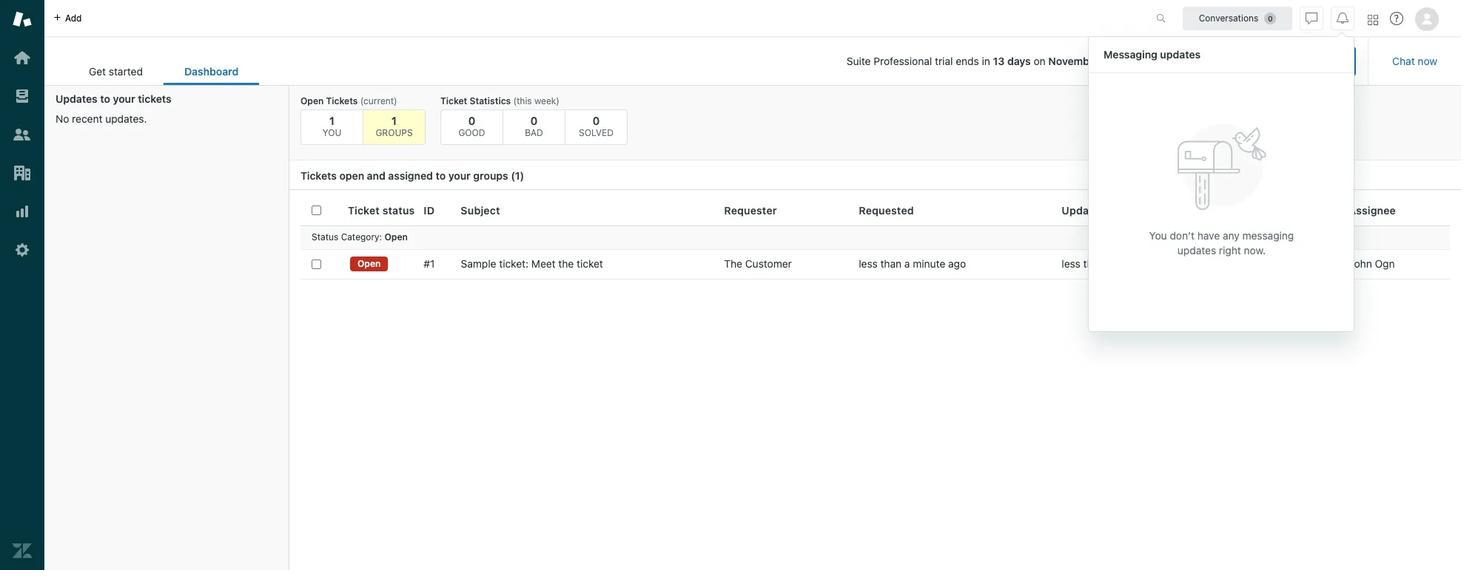 Task type: locate. For each thing, give the bounding box(es) containing it.
2023
[[1120, 55, 1146, 67]]

button displays agent's chat status as invisible. image
[[1306, 12, 1318, 24]]

in
[[982, 55, 990, 67]]

updates
[[1160, 48, 1201, 60], [1178, 244, 1216, 256]]

ticket
[[440, 95, 467, 107], [348, 204, 380, 217]]

1 horizontal spatial your
[[448, 170, 471, 182]]

open right ":"
[[385, 232, 408, 243]]

you left don't on the top
[[1149, 229, 1167, 242]]

chat
[[1393, 55, 1415, 67]]

1 vertical spatial ticket
[[348, 204, 380, 217]]

to right assigned
[[436, 170, 446, 182]]

1 horizontal spatial less
[[1062, 258, 1081, 270]]

than down requested
[[881, 258, 902, 270]]

less than a minute ago down requested
[[859, 258, 966, 270]]

section containing suite professional trial ends in
[[271, 47, 1356, 76]]

status
[[383, 204, 415, 217]]

0 horizontal spatial minute
[[913, 258, 946, 270]]

less down updated
[[1062, 258, 1081, 270]]

less down requested
[[859, 258, 878, 270]]

statistics
[[470, 95, 511, 107]]

ticket statistics (this week)
[[440, 95, 560, 107]]

get started tab
[[68, 58, 164, 85]]

id
[[424, 204, 435, 217]]

0 horizontal spatial less
[[859, 258, 878, 270]]

to up recent
[[100, 93, 110, 105]]

ends
[[956, 55, 979, 67]]

2 horizontal spatial 0
[[593, 114, 600, 127]]

0 horizontal spatial a
[[905, 258, 910, 270]]

tab list
[[68, 58, 259, 85]]

ticket up category
[[348, 204, 380, 217]]

messaging
[[1104, 48, 1158, 60]]

conversations button
[[1183, 6, 1292, 30]]

2 less than a minute ago from the left
[[1062, 258, 1169, 270]]

1 horizontal spatial less than a minute ago
[[1062, 258, 1169, 270]]

1 vertical spatial you
[[1149, 229, 1167, 242]]

no
[[56, 113, 69, 125]]

0 good
[[459, 114, 485, 138]]

1 horizontal spatial minute
[[1116, 258, 1148, 270]]

minute
[[913, 258, 946, 270], [1116, 258, 1148, 270]]

2 0 from the left
[[530, 114, 538, 127]]

0 solved
[[579, 114, 614, 138]]

1 right groups
[[515, 170, 520, 182]]

2 vertical spatial open
[[358, 258, 381, 269]]

1 horizontal spatial open
[[358, 258, 381, 269]]

0 inside 0 solved
[[593, 114, 600, 127]]

1 horizontal spatial a
[[1107, 258, 1113, 270]]

zendesk image
[[13, 542, 32, 561]]

updates down "have"
[[1178, 244, 1216, 256]]

1 inside 1 groups
[[392, 114, 397, 127]]

0 horizontal spatial to
[[100, 93, 110, 105]]

now
[[1418, 55, 1438, 67]]

#1
[[424, 258, 435, 270]]

1 for 1 you
[[329, 114, 335, 127]]

compare plans
[[1170, 55, 1242, 67]]

less than a minute ago
[[859, 258, 966, 270], [1062, 258, 1169, 270]]

0 horizontal spatial you
[[323, 127, 341, 138]]

0 horizontal spatial ago
[[948, 258, 966, 270]]

0 horizontal spatial ticket
[[348, 204, 380, 217]]

1 horizontal spatial ticket
[[440, 95, 467, 107]]

john
[[1349, 258, 1372, 270]]

grid
[[289, 196, 1461, 571]]

1 down (current)
[[392, 114, 397, 127]]

0 right 0 bad
[[593, 114, 600, 127]]

and
[[367, 170, 386, 182]]

customers image
[[13, 125, 32, 144]]

suite
[[847, 55, 871, 67]]

2 than from the left
[[1083, 258, 1105, 270]]

0 down statistics
[[468, 114, 476, 127]]

0 for 0 good
[[468, 114, 476, 127]]

to inside updates to your tickets no recent updates.
[[100, 93, 110, 105]]

notifications image
[[1337, 12, 1349, 24]]

0 horizontal spatial open
[[301, 95, 324, 107]]

subject
[[461, 204, 500, 217]]

1 vertical spatial open
[[385, 232, 408, 243]]

customer
[[745, 258, 792, 270]]

0 for 0 solved
[[593, 114, 600, 127]]

1 horizontal spatial to
[[436, 170, 446, 182]]

status
[[312, 232, 339, 243]]

3 0 from the left
[[593, 114, 600, 127]]

None checkbox
[[312, 259, 321, 269]]

on
[[1034, 55, 1046, 67]]

1 horizontal spatial ago
[[1151, 258, 1169, 270]]

reporting image
[[13, 202, 32, 221]]

ticket for ticket status
[[348, 204, 380, 217]]

main element
[[0, 0, 44, 571]]

none checkbox inside grid
[[312, 259, 321, 269]]

2 less from the left
[[1062, 258, 1081, 270]]

section
[[271, 47, 1356, 76]]

tickets up 1 you
[[326, 95, 358, 107]]

0 horizontal spatial less than a minute ago
[[859, 258, 966, 270]]

1 0 from the left
[[468, 114, 476, 127]]

1 for 1 groups
[[392, 114, 397, 127]]

less than a minute ago down updated
[[1062, 258, 1169, 270]]

have
[[1198, 229, 1220, 242]]

0 inside 0 bad
[[530, 114, 538, 127]]

than down updated
[[1083, 258, 1105, 270]]

ogn
[[1375, 258, 1395, 270]]

1 horizontal spatial 1
[[392, 114, 397, 127]]

0 vertical spatial to
[[100, 93, 110, 105]]

recent
[[72, 113, 103, 125]]

open up 1 you
[[301, 95, 324, 107]]

open
[[301, 95, 324, 107], [385, 232, 408, 243], [358, 258, 381, 269]]

updates inside you don't have any messaging updates right now.
[[1178, 244, 1216, 256]]

1 horizontal spatial you
[[1149, 229, 1167, 242]]

conversations
[[1199, 12, 1259, 23]]

any
[[1223, 229, 1240, 242]]

1
[[329, 114, 335, 127], [392, 114, 397, 127], [515, 170, 520, 182]]

)
[[520, 170, 524, 182]]

1 groups
[[376, 114, 413, 138]]

2 horizontal spatial 1
[[515, 170, 520, 182]]

meet
[[531, 258, 556, 270]]

0 horizontal spatial than
[[881, 258, 902, 270]]

now.
[[1244, 244, 1266, 256]]

0 vertical spatial your
[[113, 93, 135, 105]]

a
[[905, 258, 910, 270], [1107, 258, 1113, 270]]

open
[[339, 170, 364, 182]]

1 horizontal spatial than
[[1083, 258, 1105, 270]]

updates
[[56, 93, 98, 105]]

1 down open tickets (current)
[[329, 114, 335, 127]]

ago
[[948, 258, 966, 270], [1151, 258, 1169, 270]]

the customer
[[724, 258, 792, 270]]

0 vertical spatial ticket
[[440, 95, 467, 107]]

your left groups
[[448, 170, 471, 182]]

trial
[[935, 55, 953, 67]]

1 a from the left
[[905, 258, 910, 270]]

the
[[558, 258, 574, 270]]

than
[[881, 258, 902, 270], [1083, 258, 1105, 270]]

chat now button
[[1381, 47, 1449, 76]]

0
[[468, 114, 476, 127], [530, 114, 538, 127], [593, 114, 600, 127]]

your
[[113, 93, 135, 105], [448, 170, 471, 182]]

0 vertical spatial open
[[301, 95, 324, 107]]

tickets
[[326, 95, 358, 107], [301, 170, 337, 182]]

ticket inside grid
[[348, 204, 380, 217]]

0 horizontal spatial your
[[113, 93, 135, 105]]

to
[[100, 93, 110, 105], [436, 170, 446, 182]]

1 inside 1 you
[[329, 114, 335, 127]]

1 vertical spatial your
[[448, 170, 471, 182]]

you down open tickets (current)
[[323, 127, 341, 138]]

ticket up 0 good
[[440, 95, 467, 107]]

tickets left open on the left of page
[[301, 170, 337, 182]]

13
[[993, 55, 1005, 67]]

1 vertical spatial updates
[[1178, 244, 1216, 256]]

menu
[[1088, 36, 1355, 334]]

admin image
[[13, 241, 32, 260]]

(current)
[[360, 95, 397, 107]]

get
[[89, 65, 106, 78]]

less
[[859, 258, 878, 270], [1062, 258, 1081, 270]]

add button
[[44, 0, 91, 36]]

0 bad
[[525, 114, 543, 138]]

1 horizontal spatial 0
[[530, 114, 538, 127]]

0 vertical spatial you
[[323, 127, 341, 138]]

groups
[[473, 170, 508, 182]]

open down category
[[358, 258, 381, 269]]

your up updates.
[[113, 93, 135, 105]]

requested
[[859, 204, 914, 217]]

started
[[109, 65, 143, 78]]

updates right 2023
[[1160, 48, 1201, 60]]

you
[[323, 127, 341, 138], [1149, 229, 1167, 242]]

1 you
[[323, 114, 341, 138]]

1 vertical spatial to
[[436, 170, 446, 182]]

0 horizontal spatial 1
[[329, 114, 335, 127]]

week)
[[534, 95, 560, 107]]

0 inside 0 good
[[468, 114, 476, 127]]

bad
[[525, 127, 543, 138]]

2 a from the left
[[1107, 258, 1113, 270]]

0 down (this
[[530, 114, 538, 127]]

0 horizontal spatial 0
[[468, 114, 476, 127]]



Task type: describe. For each thing, give the bounding box(es) containing it.
2 ago from the left
[[1151, 258, 1169, 270]]

professional
[[874, 55, 932, 67]]

sample
[[461, 258, 496, 270]]

0 vertical spatial tickets
[[326, 95, 358, 107]]

solved
[[579, 127, 614, 138]]

the
[[724, 258, 743, 270]]

suite professional trial ends in 13 days on november 27, 2023
[[847, 55, 1146, 67]]

dashboard
[[184, 65, 239, 78]]

november
[[1049, 55, 1100, 67]]

updated
[[1062, 204, 1106, 217]]

groups
[[376, 127, 413, 138]]

you don't have any messaging updates right now.
[[1149, 229, 1294, 256]]

(this
[[513, 95, 532, 107]]

don't
[[1170, 229, 1195, 242]]

0 for 0 bad
[[530, 114, 538, 127]]

status category : open
[[312, 232, 408, 243]]

27,
[[1102, 55, 1117, 67]]

assigned
[[388, 170, 433, 182]]

plans
[[1217, 55, 1242, 67]]

get help image
[[1390, 12, 1404, 25]]

category
[[341, 232, 379, 243]]

(
[[511, 170, 515, 182]]

1 ago from the left
[[948, 258, 966, 270]]

updates to your tickets no recent updates.
[[56, 93, 172, 125]]

tab list containing get started
[[68, 58, 259, 85]]

menu containing messaging updates
[[1088, 36, 1355, 334]]

requester
[[724, 204, 777, 217]]

days
[[1007, 55, 1031, 67]]

compare plans button
[[1158, 47, 1255, 76]]

zendesk products image
[[1368, 14, 1378, 25]]

ticket for ticket statistics (this week)
[[440, 95, 467, 107]]

messaging updates
[[1104, 48, 1201, 60]]

1 less from the left
[[859, 258, 878, 270]]

views image
[[13, 87, 32, 106]]

you inside you don't have any messaging updates right now.
[[1149, 229, 1167, 242]]

:
[[379, 232, 382, 243]]

1 minute from the left
[[913, 258, 946, 270]]

chat now
[[1393, 55, 1438, 67]]

sample ticket: meet the ticket link
[[461, 258, 603, 271]]

messaging
[[1243, 229, 1294, 242]]

1 less than a minute ago from the left
[[859, 258, 966, 270]]

assignee
[[1349, 204, 1396, 217]]

organizations image
[[13, 164, 32, 183]]

2 minute from the left
[[1116, 258, 1148, 270]]

November 27, 2023 text field
[[1049, 55, 1146, 67]]

open tickets (current)
[[301, 95, 397, 107]]

ticket:
[[499, 258, 529, 270]]

tickets open and assigned to your groups ( 1 )
[[301, 170, 524, 182]]

right
[[1219, 244, 1241, 256]]

grid containing ticket status
[[289, 196, 1461, 571]]

sample ticket: meet the ticket
[[461, 258, 603, 270]]

ticket status
[[348, 204, 415, 217]]

good
[[459, 127, 485, 138]]

tickets
[[138, 93, 172, 105]]

0 vertical spatial updates
[[1160, 48, 1201, 60]]

2 horizontal spatial open
[[385, 232, 408, 243]]

support
[[1265, 258, 1303, 270]]

zendesk support image
[[13, 10, 32, 29]]

ticket
[[577, 258, 603, 270]]

compare
[[1170, 55, 1214, 67]]

open for open tickets (current)
[[301, 95, 324, 107]]

1 vertical spatial tickets
[[301, 170, 337, 182]]

Select All Tickets checkbox
[[312, 206, 321, 216]]

john ogn
[[1349, 258, 1395, 270]]

updates.
[[105, 113, 147, 125]]

open for open
[[358, 258, 381, 269]]

1 than from the left
[[881, 258, 902, 270]]

your inside updates to your tickets no recent updates.
[[113, 93, 135, 105]]

add
[[65, 12, 82, 23]]

get started image
[[13, 48, 32, 67]]

get started
[[89, 65, 143, 78]]



Task type: vqa. For each thing, say whether or not it's contained in the screenshot.
support's Remove image
no



